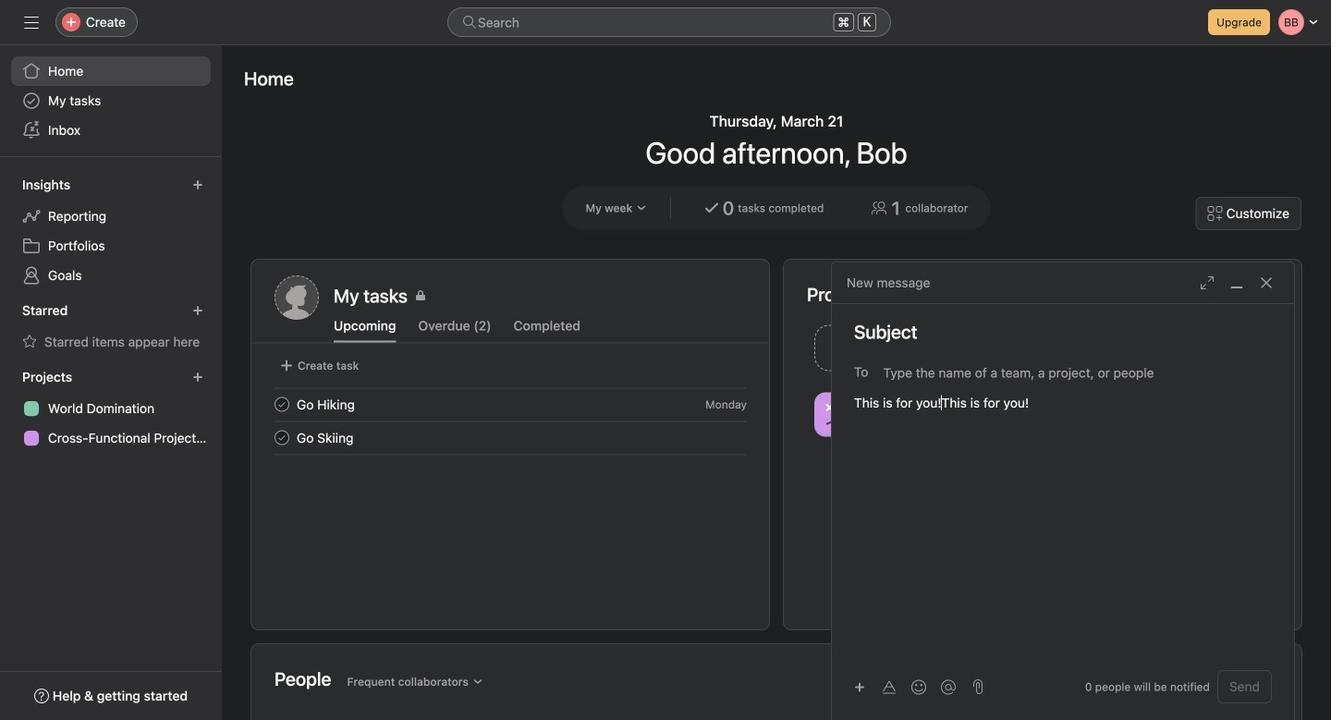 Task type: locate. For each thing, give the bounding box(es) containing it.
hide sidebar image
[[24, 15, 39, 30]]

insert an object image
[[854, 682, 866, 693]]

expand popout to full screen image
[[1200, 276, 1215, 290]]

1 vertical spatial mark complete checkbox
[[271, 427, 293, 449]]

mark complete image
[[271, 393, 293, 416]]

Mark complete checkbox
[[271, 393, 293, 416], [271, 427, 293, 449]]

2 mark complete checkbox from the top
[[271, 427, 293, 449]]

0 vertical spatial mark complete checkbox
[[271, 393, 293, 416]]

None field
[[448, 7, 891, 37]]

mark complete checkbox down mark complete icon on the left bottom of the page
[[271, 427, 293, 449]]

Add subject text field
[[832, 319, 1295, 345]]

list item
[[807, 320, 1044, 376], [252, 388, 769, 421], [252, 421, 769, 455]]

dialog
[[832, 263, 1295, 720]]

add items to starred image
[[192, 305, 203, 316]]

toolbar
[[847, 674, 965, 701]]

mark complete checkbox up mark complete image
[[271, 393, 293, 416]]



Task type: describe. For each thing, give the bounding box(es) containing it.
at mention image
[[941, 680, 956, 695]]

mark complete image
[[271, 427, 293, 449]]

Search tasks, projects, and more text field
[[448, 7, 891, 37]]

projects element
[[0, 361, 222, 457]]

global element
[[0, 45, 222, 156]]

1 mark complete checkbox from the top
[[271, 393, 293, 416]]

close image
[[1260, 276, 1274, 290]]

new project or portfolio image
[[192, 372, 203, 383]]

add profile photo image
[[275, 276, 319, 320]]

minimize image
[[1230, 276, 1245, 290]]

line_and_symbols image
[[826, 404, 848, 426]]

new insights image
[[192, 179, 203, 191]]

insights element
[[0, 168, 222, 294]]

Type the name of a team, a project, or people text field
[[884, 362, 1262, 384]]

starred element
[[0, 294, 222, 361]]



Task type: vqa. For each thing, say whether or not it's contained in the screenshot.
top Mark complete icon
yes



